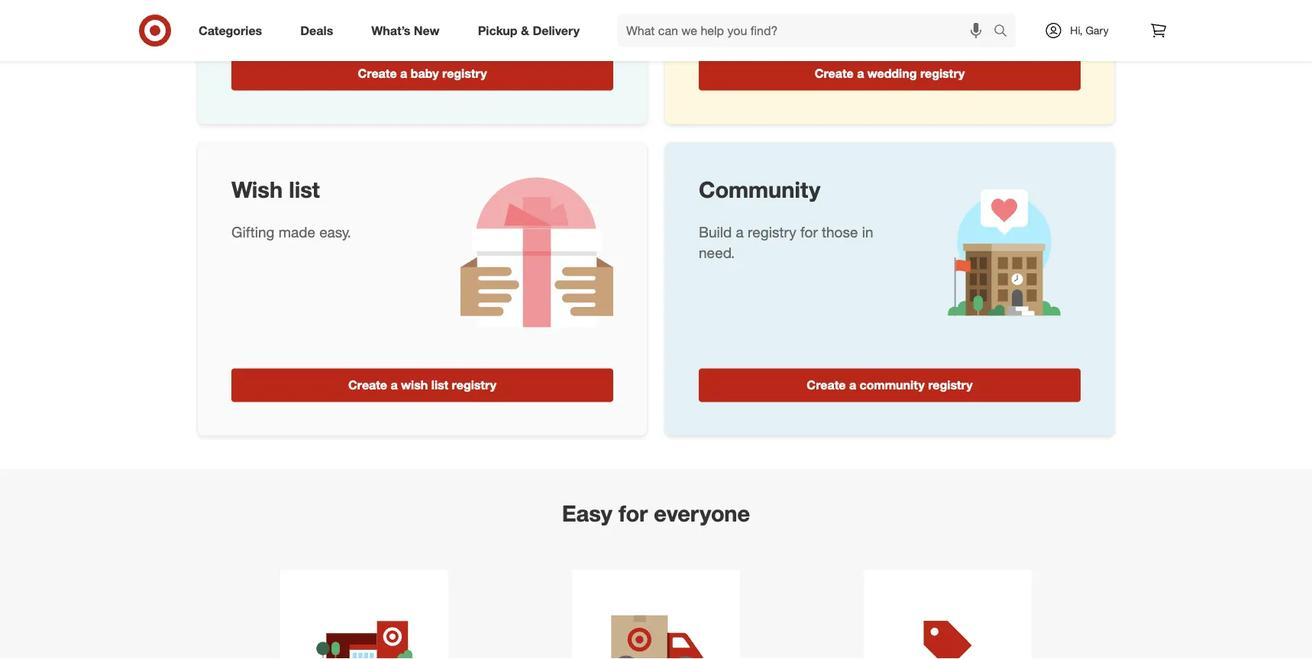 Task type: describe. For each thing, give the bounding box(es) containing it.
create a community registry button
[[699, 368, 1081, 402]]

a for community
[[849, 377, 856, 392]]

create for create a baby registry
[[358, 66, 397, 81]]

gifting made easy.
[[231, 223, 351, 241]]

community
[[699, 176, 820, 203]]

pickup & delivery
[[478, 23, 580, 38]]

list inside button
[[431, 377, 448, 392]]

pickup
[[478, 23, 517, 38]]

1 vertical spatial for
[[619, 500, 648, 527]]

deals link
[[287, 14, 352, 47]]

what's
[[371, 23, 410, 38]]

build a registry for those in need.
[[699, 223, 873, 262]]

search
[[987, 24, 1023, 39]]

registry for create a baby registry
[[442, 66, 487, 81]]

wish list
[[231, 176, 320, 203]]

What can we help you find? suggestions appear below search field
[[617, 14, 997, 47]]

categories
[[199, 23, 262, 38]]

pickup & delivery link
[[465, 14, 599, 47]]

registry inside button
[[452, 377, 496, 392]]

baby
[[411, 66, 439, 81]]

deals
[[300, 23, 333, 38]]

create for create a wish list registry
[[348, 377, 387, 392]]

hi, gary
[[1070, 24, 1109, 37]]

create a wedding registry
[[815, 66, 965, 81]]

build
[[699, 223, 732, 241]]

0 vertical spatial list
[[289, 176, 320, 203]]

easy.
[[319, 223, 351, 241]]

everyone
[[654, 500, 750, 527]]

in
[[862, 223, 873, 241]]

new
[[414, 23, 440, 38]]

create a baby registry
[[358, 66, 487, 81]]



Task type: locate. For each thing, give the bounding box(es) containing it.
0 vertical spatial for
[[800, 223, 818, 241]]

create for create a community registry
[[807, 377, 846, 392]]

registry right baby
[[442, 66, 487, 81]]

create left community on the right bottom
[[807, 377, 846, 392]]

for inside the build a registry for those in need.
[[800, 223, 818, 241]]

a inside button
[[849, 377, 856, 392]]

registry inside button
[[928, 377, 973, 392]]

create inside button
[[807, 377, 846, 392]]

1 horizontal spatial for
[[800, 223, 818, 241]]

delivery
[[533, 23, 580, 38]]

create left wish
[[348, 377, 387, 392]]

create inside button
[[348, 377, 387, 392]]

categories link
[[186, 14, 281, 47]]

registry inside 'button'
[[920, 66, 965, 81]]

create inside 'button'
[[815, 66, 854, 81]]

for right easy
[[619, 500, 648, 527]]

registry for create a wedding registry
[[920, 66, 965, 81]]

registry inside button
[[442, 66, 487, 81]]

create
[[358, 66, 397, 81], [815, 66, 854, 81], [348, 377, 387, 392], [807, 377, 846, 392]]

create a wish list registry button
[[231, 368, 613, 402]]

registry
[[442, 66, 487, 81], [920, 66, 965, 81], [748, 223, 796, 241], [452, 377, 496, 392], [928, 377, 973, 392]]

made
[[279, 223, 315, 241]]

easy for everyone
[[562, 500, 750, 527]]

registry for create a community registry
[[928, 377, 973, 392]]

create inside button
[[358, 66, 397, 81]]

what's new
[[371, 23, 440, 38]]

0 horizontal spatial list
[[289, 176, 320, 203]]

what's new link
[[358, 14, 459, 47]]

need.
[[699, 244, 735, 262]]

wish
[[231, 176, 283, 203]]

create a wedding registry button
[[699, 57, 1081, 90]]

create for create a wedding registry
[[815, 66, 854, 81]]

gary
[[1086, 24, 1109, 37]]

gifting
[[231, 223, 275, 241]]

a left wish
[[391, 377, 398, 392]]

a for wedding
[[857, 66, 864, 81]]

for left those
[[800, 223, 818, 241]]

create down the what's
[[358, 66, 397, 81]]

hi,
[[1070, 24, 1083, 37]]

1 horizontal spatial list
[[431, 377, 448, 392]]

a for registry
[[736, 223, 744, 241]]

create a community registry
[[807, 377, 973, 392]]

a inside button
[[391, 377, 398, 392]]

a for baby
[[400, 66, 407, 81]]

a
[[400, 66, 407, 81], [857, 66, 864, 81], [736, 223, 744, 241], [391, 377, 398, 392], [849, 377, 856, 392]]

community
[[860, 377, 925, 392]]

easy
[[562, 500, 612, 527]]

registry right community on the right bottom
[[928, 377, 973, 392]]

registry inside the build a registry for those in need.
[[748, 223, 796, 241]]

wish
[[401, 377, 428, 392]]

create down what can we help you find? suggestions appear below search box
[[815, 66, 854, 81]]

create a wish list registry
[[348, 377, 496, 392]]

1 vertical spatial list
[[431, 377, 448, 392]]

for
[[800, 223, 818, 241], [619, 500, 648, 527]]

&
[[521, 23, 529, 38]]

list up the made
[[289, 176, 320, 203]]

a inside button
[[400, 66, 407, 81]]

registry right wish
[[452, 377, 496, 392]]

a inside 'button'
[[857, 66, 864, 81]]

a inside the build a registry for those in need.
[[736, 223, 744, 241]]

list
[[289, 176, 320, 203], [431, 377, 448, 392]]

those
[[822, 223, 858, 241]]

a left baby
[[400, 66, 407, 81]]

create a baby registry button
[[231, 57, 613, 90]]

a left community on the right bottom
[[849, 377, 856, 392]]

wedding
[[867, 66, 917, 81]]

a right the build
[[736, 223, 744, 241]]

a for wish
[[391, 377, 398, 392]]

registry down community
[[748, 223, 796, 241]]

search button
[[987, 14, 1023, 50]]

0 horizontal spatial for
[[619, 500, 648, 527]]

a left the wedding
[[857, 66, 864, 81]]

registry right the wedding
[[920, 66, 965, 81]]

list right wish
[[431, 377, 448, 392]]



Task type: vqa. For each thing, say whether or not it's contained in the screenshot.
Ends associated with $11.99
no



